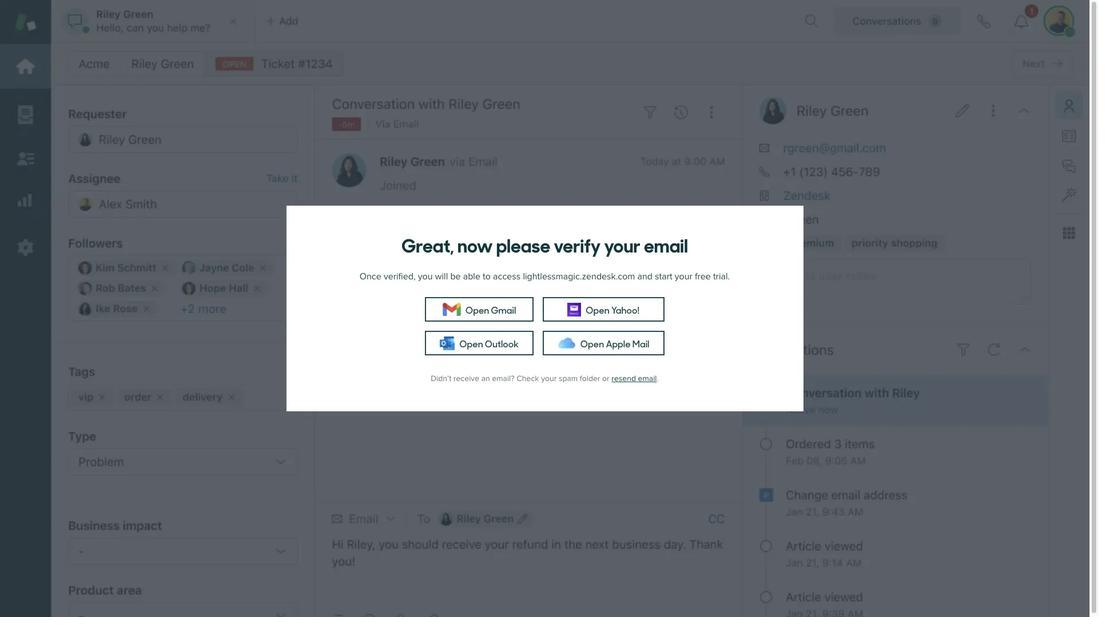 Task type: locate. For each thing, give the bounding box(es) containing it.
your left spam
[[541, 374, 557, 384]]

receive
[[454, 374, 480, 384]]

open left outlook
[[460, 337, 483, 350]]

your
[[675, 271, 693, 283], [541, 374, 557, 384]]

0 vertical spatial your
[[675, 271, 693, 283]]

yahoo!
[[612, 304, 640, 316]]

open left yahoo!
[[586, 304, 610, 316]]

you
[[418, 271, 433, 283]]

open outlook link
[[425, 331, 534, 356]]

verify
[[554, 231, 601, 258]]

to
[[483, 271, 491, 283]]

or
[[603, 374, 610, 384]]

gmail
[[491, 304, 516, 316]]

resend
[[612, 374, 636, 384]]

email
[[638, 374, 657, 384]]

folder
[[580, 374, 600, 384]]

check
[[517, 374, 539, 384]]

open
[[466, 304, 489, 316], [586, 304, 610, 316], [460, 337, 483, 350], [581, 337, 604, 350]]

product ui image
[[0, 0, 1090, 618]]

apple
[[606, 337, 631, 350]]

able
[[463, 271, 481, 283]]

an
[[482, 374, 490, 384]]

your left free
[[675, 271, 693, 283]]

open left gmail at the left of page
[[466, 304, 489, 316]]

trial.
[[713, 271, 730, 283]]

open yahoo!
[[586, 304, 640, 316]]

open left apple
[[581, 337, 604, 350]]

outlook
[[485, 337, 519, 350]]

start
[[655, 271, 673, 283]]

open outlook
[[460, 337, 519, 350]]

resend email link
[[612, 374, 657, 384]]

open for open gmail
[[466, 304, 489, 316]]

open gmail
[[466, 304, 516, 316]]

now
[[458, 231, 493, 258]]

spam
[[559, 374, 578, 384]]

0 horizontal spatial your
[[541, 374, 557, 384]]



Task type: vqa. For each thing, say whether or not it's contained in the screenshot.
The Resend
yes



Task type: describe. For each thing, give the bounding box(es) containing it.
be
[[451, 271, 461, 283]]

please
[[496, 231, 551, 258]]

open for open outlook
[[460, 337, 483, 350]]

open for open apple mail
[[581, 337, 604, 350]]

mail
[[633, 337, 650, 350]]

open apple mail link
[[543, 331, 665, 356]]

and
[[638, 271, 653, 283]]

your email
[[604, 231, 688, 258]]

once verified, you will be able to access lightlessmagic .zendesk.com and start your free trial.
[[360, 271, 730, 283]]

1 horizontal spatial your
[[675, 271, 693, 283]]

access
[[493, 271, 521, 283]]

great, now please verify your email
[[402, 231, 688, 258]]

open apple mail
[[581, 337, 650, 350]]

will
[[435, 271, 448, 283]]

.zendesk.com
[[580, 271, 635, 283]]

didn't receive an email? check your spam folder or resend email .
[[431, 374, 659, 384]]

verified,
[[384, 271, 416, 283]]

open gmail link
[[425, 298, 534, 322]]

email?
[[492, 374, 515, 384]]

great,
[[402, 231, 454, 258]]

free
[[695, 271, 711, 283]]

once
[[360, 271, 382, 283]]

didn't
[[431, 374, 452, 384]]

1 vertical spatial your
[[541, 374, 557, 384]]

.
[[657, 374, 659, 384]]

open yahoo! link
[[543, 298, 665, 322]]

open for open yahoo!
[[586, 304, 610, 316]]

lightlessmagic
[[523, 271, 580, 283]]



